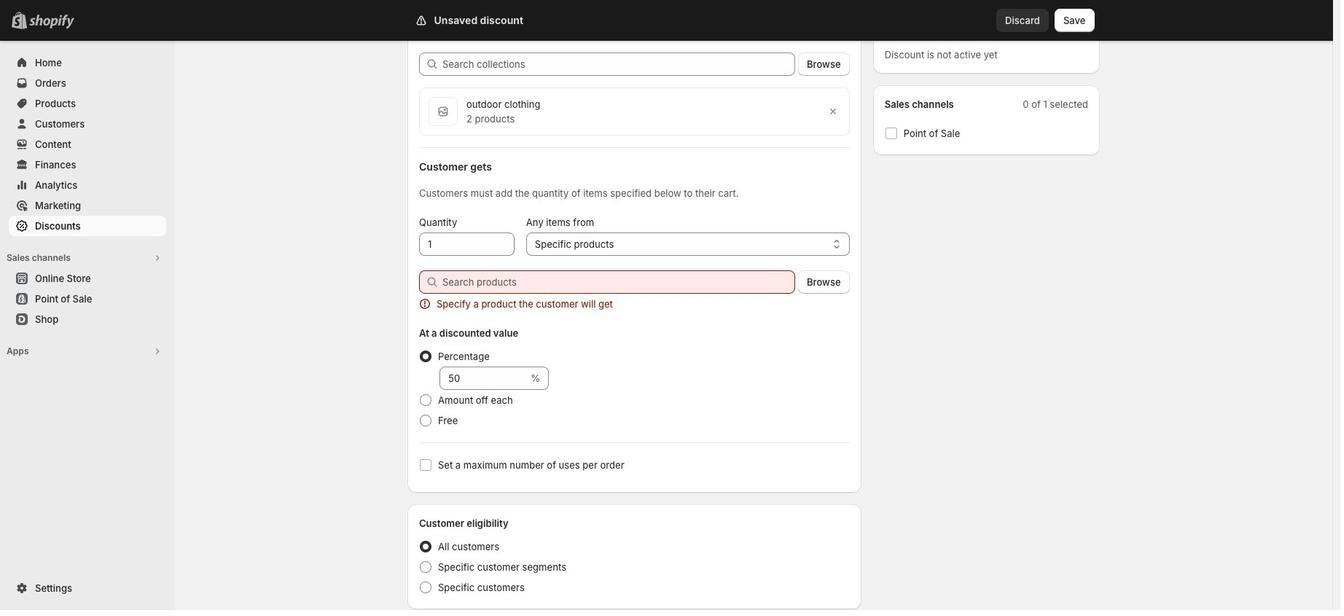 Task type: describe. For each thing, give the bounding box(es) containing it.
Search products text field
[[442, 270, 795, 294]]



Task type: vqa. For each thing, say whether or not it's contained in the screenshot.
Search collections 'text field' at the top of page
yes



Task type: locate. For each thing, give the bounding box(es) containing it.
shopify image
[[29, 15, 74, 29]]

Search collections text field
[[442, 52, 795, 76]]

None text field
[[419, 232, 514, 256]]

None text field
[[439, 367, 528, 390]]



